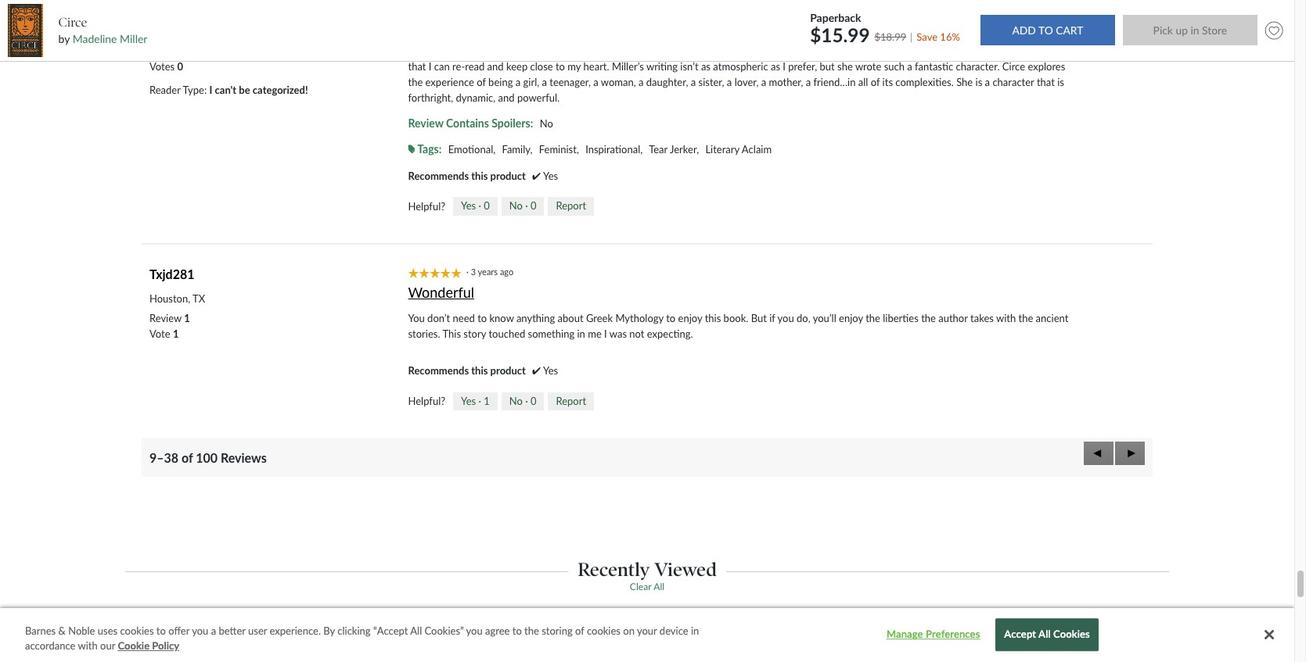 Task type: locate. For each thing, give the bounding box(es) containing it.
helpful? left yes · 1
[[408, 395, 445, 408]]

yes
[[543, 169, 558, 182], [461, 200, 476, 212], [543, 365, 558, 377], [461, 395, 476, 407]]

9–38 of 100 reviews
[[149, 451, 273, 466]]

tx
[[193, 293, 205, 305]]

at left how
[[524, 44, 533, 57]]

0 horizontal spatial as
[[701, 60, 711, 72]]

1 helpful? from the top
[[408, 200, 445, 213]]

2 vertical spatial and
[[498, 91, 515, 104]]

all inside barnes & noble uses cookies to offer you a better user experience. by clicking "accept all cookies" you agree to the storing of cookies on your device in accordance with our
[[410, 625, 422, 638]]

i right me
[[604, 328, 607, 340]]

i
[[408, 44, 411, 57], [671, 44, 674, 57], [429, 60, 432, 72], [783, 60, 786, 72], [209, 83, 212, 96], [604, 328, 607, 340]]

1 vertical spatial list
[[149, 311, 190, 342]]

report button down feminist,
[[548, 197, 594, 216]]

list down york
[[149, 43, 195, 74]]

0 horizontal spatial cookies
[[120, 625, 154, 638]]

0 vertical spatial content helpfulness group
[[408, 197, 594, 216]]

device
[[660, 625, 688, 638]]

1 horizontal spatial that
[[1037, 76, 1055, 88]]

0 vertical spatial ✔
[[532, 169, 541, 182]]

2 report from the top
[[556, 395, 586, 407]]

it up prefer,
[[802, 44, 808, 57]]

that down 'explores'
[[1037, 76, 1055, 88]]

i right was.
[[671, 44, 674, 57]]

inspirational,
[[585, 143, 643, 155]]

2 book from the left
[[1050, 44, 1073, 57]]

1 down houston,
[[184, 312, 190, 325]]

privacy alert dialog
[[0, 609, 1294, 663]]

1 vertical spatial review
[[149, 312, 182, 325]]

in left me
[[577, 328, 585, 340]]

madeline
[[73, 32, 117, 45]]

it down save 16%
[[943, 44, 949, 57]]

1 at from the left
[[524, 44, 533, 57]]

1 vertical spatial with
[[78, 641, 98, 653]]

0 horizontal spatial with
[[78, 641, 98, 653]]

0 horizontal spatial at
[[524, 44, 533, 57]]

this left book. at the right of page
[[705, 312, 721, 325]]

wrote
[[855, 60, 881, 72]]

no · 0
[[509, 200, 536, 212], [509, 395, 536, 407]]

report button
[[548, 197, 594, 216], [548, 392, 594, 411]]

1 enjoy from the left
[[678, 312, 702, 325]]

all right "accept
[[410, 625, 422, 638]]

recommends down this
[[408, 365, 469, 377]]

book up 'explores'
[[1050, 44, 1073, 57]]

houston, tx review 1 vote 1
[[149, 293, 205, 340]]

review
[[408, 116, 443, 130], [149, 312, 182, 325]]

not
[[629, 328, 644, 340]]

0 vertical spatial recommends this product ✔ yes
[[408, 169, 558, 182]]

girl,
[[523, 76, 539, 88]]

1 no · 0 from the top
[[509, 200, 536, 212]]

1 horizontal spatial you
[[466, 625, 483, 638]]

2 vertical spatial 1
[[484, 395, 490, 407]]

2 it from the left
[[943, 44, 949, 57]]

aclaim
[[742, 143, 772, 155]]

a
[[907, 60, 912, 72], [515, 76, 521, 88], [542, 76, 547, 88], [593, 76, 599, 88], [639, 76, 644, 88], [691, 76, 696, 88], [727, 76, 732, 88], [761, 76, 766, 88], [806, 76, 811, 88], [985, 76, 990, 88], [211, 625, 216, 638]]

2 at from the left
[[714, 44, 722, 57]]

a left girl,
[[515, 76, 521, 88]]

the left "storing"
[[524, 625, 539, 638]]

1 horizontal spatial but
[[925, 44, 940, 57]]

content helpfulness group
[[408, 197, 594, 216], [408, 392, 594, 411]]

categorized!
[[253, 83, 308, 96]]

1 recommends this product ✔ yes from the top
[[408, 169, 558, 182]]

cookies"
[[425, 625, 464, 638]]

need
[[453, 312, 475, 325]]

and down being
[[498, 91, 515, 104]]

1 vertical spatial that
[[1037, 76, 1055, 88]]

1 list from the top
[[149, 43, 195, 74]]

0 vertical spatial and
[[745, 44, 761, 57]]

you
[[778, 312, 794, 325], [192, 625, 208, 638], [466, 625, 483, 638]]

1 ✔ from the top
[[532, 169, 541, 182]]

0 vertical spatial list
[[149, 43, 195, 74]]

1 horizontal spatial cookies
[[587, 625, 621, 638]]

1 horizontal spatial 1
[[184, 312, 190, 325]]

0 horizontal spatial in
[[577, 328, 585, 340]]

2 helpful? from the top
[[408, 395, 445, 408]]

in inside you don't need to know anything about greek mythology to enjoy this book. but if you do, you'll enjoy the liberties the author takes with the ancient stories. this story touched something in me i was not expecting.
[[577, 328, 585, 340]]

circe inside i was pleasantly surprised at how wonderful this book was. i was iffy at first and thought it was just overly hyped up, but it really was an amazing book that i can re-read and keep close to my heart. miller's writing isn't as atmospheric as i prefer, but she wrote such a fantastic character. circe explores the experience of being a girl, a teenager, a woman, a daughter, a sister, a lover, a mother, a friend…in all of its complexities. she is a character that is forthright, dynamic, and powerful.
[[1002, 60, 1025, 72]]

liberties
[[883, 312, 919, 325]]

it
[[802, 44, 808, 57], [943, 44, 949, 57]]

1 right vote
[[173, 328, 179, 340]]

this inside you don't need to know anything about greek mythology to enjoy this book. but if you do, you'll enjoy the liberties the author takes with the ancient stories. this story touched something in me i was not expecting.
[[705, 312, 721, 325]]

☆☆☆☆☆
[[408, 267, 462, 278], [408, 267, 462, 278]]

report down something
[[556, 395, 586, 407]]

1 vertical spatial and
[[487, 60, 504, 72]]

0 vertical spatial helpful?
[[408, 200, 445, 213]]

0 horizontal spatial is
[[975, 76, 982, 88]]

recommends this product ✔ yes down emotional, at the left top of the page
[[408, 169, 558, 182]]

to right agree
[[512, 625, 522, 638]]

is down 'explores'
[[1057, 76, 1064, 88]]

recommends down 'tags:'
[[408, 169, 469, 182]]

0 horizontal spatial circe
[[58, 15, 87, 30]]

1 vertical spatial helpful?
[[408, 395, 445, 408]]

wonderful
[[408, 284, 474, 302]]

but down save 16%
[[925, 44, 940, 57]]

product down 'family,' on the left of page
[[490, 169, 526, 182]]

review up vote
[[149, 312, 182, 325]]

0 horizontal spatial 1
[[173, 328, 179, 340]]

experience
[[425, 76, 474, 88]]

0 vertical spatial reviews
[[149, 44, 186, 57]]

that left can at the left
[[408, 60, 426, 72]]

1 vertical spatial recommends
[[408, 365, 469, 377]]

1 vertical spatial product
[[490, 365, 526, 377]]

1 vertical spatial 1
[[173, 328, 179, 340]]

and right first
[[745, 44, 761, 57]]

1 inside 'content helpfulness' group
[[484, 395, 490, 407]]

as down iffy
[[701, 60, 711, 72]]

0 vertical spatial recommends
[[408, 169, 469, 182]]

1 vertical spatial but
[[820, 60, 835, 72]]

in
[[577, 328, 585, 340], [691, 625, 699, 638]]

1 horizontal spatial is
[[1057, 76, 1064, 88]]

no · 0 right yes · 0
[[509, 200, 536, 212]]

with
[[996, 312, 1016, 325], [78, 641, 98, 653]]

by
[[58, 32, 70, 45]]

no · 0 right yes · 1
[[509, 395, 536, 407]]

"accept
[[373, 625, 408, 638]]

the up the forthright,
[[408, 76, 423, 88]]

1 content helpfulness group from the top
[[408, 197, 594, 216]]

product down 'touched' at the left of page
[[490, 365, 526, 377]]

storing
[[542, 625, 573, 638]]

with inside you don't need to know anything about greek mythology to enjoy this book. but if you do, you'll enjoy the liberties the author takes with the ancient stories. this story touched something in me i was not expecting.
[[996, 312, 1016, 325]]

prefer,
[[788, 60, 817, 72]]

0 horizontal spatial reviews
[[149, 44, 186, 57]]

our
[[100, 641, 115, 653]]

►
[[1126, 448, 1137, 460]]

cookies up cookie
[[120, 625, 154, 638]]

None submit
[[980, 15, 1115, 46], [1123, 15, 1258, 46], [980, 15, 1115, 46], [1123, 15, 1258, 46]]

0 vertical spatial no · 0
[[509, 200, 536, 212]]

list
[[149, 43, 195, 74], [149, 311, 190, 342]]

preferences
[[926, 629, 980, 641]]

1 horizontal spatial book
[[1050, 44, 1073, 57]]

1 horizontal spatial at
[[714, 44, 722, 57]]

report button for yes
[[548, 392, 594, 411]]

family,
[[502, 143, 532, 155]]

0 horizontal spatial but
[[820, 60, 835, 72]]

accept all cookies button
[[996, 620, 1099, 652]]

2 is from the left
[[1057, 76, 1064, 88]]

✔ down something
[[532, 365, 541, 377]]

no right yes · 1
[[509, 395, 523, 407]]

✔
[[532, 169, 541, 182], [532, 365, 541, 377]]

1 vertical spatial recommends this product ✔ yes
[[408, 365, 558, 377]]

1 horizontal spatial review
[[408, 116, 443, 130]]

0 right yes · 1
[[531, 395, 536, 407]]

cookies left on
[[587, 625, 621, 638]]

0 horizontal spatial review
[[149, 312, 182, 325]]

0 horizontal spatial you
[[192, 625, 208, 638]]

1 horizontal spatial it
[[943, 44, 949, 57]]

1 report button from the top
[[548, 197, 594, 216]]

the inside i was pleasantly surprised at how wonderful this book was. i was iffy at first and thought it was just overly hyped up, but it really was an amazing book that i can re-read and keep close to my heart. miller's writing isn't as atmospheric as i prefer, but she wrote such a fantastic character. circe explores the experience of being a girl, a teenager, a woman, a daughter, a sister, a lover, a mother, a friend…in all of its complexities. she is a character that is forthright, dynamic, and powerful.
[[408, 76, 423, 88]]

circe up by
[[58, 15, 87, 30]]

circe
[[58, 15, 87, 30], [1002, 60, 1025, 72]]

book.
[[724, 312, 748, 325]]

1 horizontal spatial in
[[691, 625, 699, 638]]

1 horizontal spatial all
[[1039, 629, 1051, 641]]

review inside houston, tx review 1 vote 1
[[149, 312, 182, 325]]

recommends
[[408, 169, 469, 182], [408, 365, 469, 377]]

2 horizontal spatial 1
[[484, 395, 490, 407]]

2 product from the top
[[490, 365, 526, 377]]

0 vertical spatial circe
[[58, 15, 87, 30]]

1 vertical spatial reviews
[[221, 451, 267, 466]]

houston,
[[149, 293, 190, 305]]

1 horizontal spatial enjoy
[[839, 312, 863, 325]]

jerker,
[[670, 143, 699, 155]]

book
[[624, 44, 647, 57], [1050, 44, 1073, 57]]

1 horizontal spatial with
[[996, 312, 1016, 325]]

with right takes
[[996, 312, 1016, 325]]

at
[[524, 44, 533, 57], [714, 44, 722, 57]]

can't
[[215, 83, 236, 96]]

0 horizontal spatial that
[[408, 60, 426, 72]]

reader
[[149, 83, 180, 96]]

0 vertical spatial product
[[490, 169, 526, 182]]

to inside i was pleasantly surprised at how wonderful this book was. i was iffy at first and thought it was just overly hyped up, but it really was an amazing book that i can re-read and keep close to my heart. miller's writing isn't as atmospheric as i prefer, but she wrote such a fantastic character. circe explores the experience of being a girl, a teenager, a woman, a daughter, a sister, a lover, a mother, a friend…in all of its complexities. she is a character that is forthright, dynamic, and powerful.
[[556, 60, 565, 72]]

book up miller's
[[624, 44, 647, 57]]

1 vertical spatial report
[[556, 395, 586, 407]]

circe up character
[[1002, 60, 1025, 72]]

review down the forthright,
[[408, 116, 443, 130]]

you right offer
[[192, 625, 208, 638]]

· down story
[[479, 395, 481, 407]]

a inside barnes & noble uses cookies to offer you a better user experience. by clicking "accept all cookies" you agree to the storing of cookies on your device in accordance with our
[[211, 625, 216, 638]]

1 vertical spatial in
[[691, 625, 699, 638]]

in right the device
[[691, 625, 699, 638]]

mother,
[[769, 76, 803, 88]]

2 vertical spatial no
[[509, 395, 523, 407]]

to
[[556, 60, 565, 72], [477, 312, 487, 325], [666, 312, 676, 325], [156, 625, 166, 638], [512, 625, 522, 638]]

how
[[536, 44, 555, 57]]

content helpfulness group for emotional,
[[408, 197, 594, 216]]

0 down emotional, at the left top of the page
[[484, 200, 490, 212]]

0 vertical spatial report button
[[548, 197, 594, 216]]

manage
[[887, 629, 923, 641]]

friend…in
[[814, 76, 856, 88]]

1 vertical spatial no
[[509, 200, 523, 212]]

the
[[408, 76, 423, 88], [866, 312, 880, 325], [921, 312, 936, 325], [1019, 312, 1033, 325], [524, 625, 539, 638]]

no
[[540, 117, 553, 130], [509, 200, 523, 212], [509, 395, 523, 407]]

view details image
[[575, 623, 713, 663]]

0 right votes on the left of the page
[[177, 60, 183, 72]]

0 horizontal spatial enjoy
[[678, 312, 702, 325]]

recommends this product ✔ yes
[[408, 169, 558, 182], [408, 365, 558, 377]]

reviews right 100
[[221, 451, 267, 466]]

save 16%
[[917, 30, 960, 43]]

1 vertical spatial ✔
[[532, 365, 541, 377]]

1 horizontal spatial as
[[771, 60, 780, 72]]

0 vertical spatial but
[[925, 44, 940, 57]]

as down thought
[[771, 60, 780, 72]]

$18.99
[[875, 30, 906, 43]]

1 is from the left
[[975, 76, 982, 88]]

1 vertical spatial circe
[[1002, 60, 1025, 72]]

1 it from the left
[[802, 44, 808, 57]]

1 horizontal spatial reviews
[[221, 451, 267, 466]]

1 vertical spatial no · 0
[[509, 395, 536, 407]]

list down houston,
[[149, 311, 190, 342]]

story
[[464, 328, 486, 340]]

this up miller's
[[606, 44, 622, 57]]

1 horizontal spatial circe
[[1002, 60, 1025, 72]]

keep
[[506, 60, 528, 72]]

and up being
[[487, 60, 504, 72]]

don't
[[427, 312, 450, 325]]

1 down story
[[484, 395, 490, 407]]

you left agree
[[466, 625, 483, 638]]

daughter,
[[646, 76, 688, 88]]

reviews inside new york reviews votes 0
[[149, 44, 186, 57]]

cookies
[[120, 625, 154, 638], [587, 625, 621, 638]]

you
[[408, 312, 425, 325]]

1 book from the left
[[624, 44, 647, 57]]

0 horizontal spatial it
[[802, 44, 808, 57]]

to left 'my'
[[556, 60, 565, 72]]

0 vertical spatial with
[[996, 312, 1016, 325]]

greek
[[586, 312, 613, 325]]

0 horizontal spatial book
[[624, 44, 647, 57]]

reviews up votes on the left of the page
[[149, 44, 186, 57]]

report down feminist,
[[556, 200, 586, 212]]

2 no · 0 from the top
[[509, 395, 536, 407]]

0 vertical spatial that
[[408, 60, 426, 72]]

new york reviews votes 0
[[149, 25, 192, 72]]

votes
[[149, 60, 175, 72]]

content helpfulness group down 'family,' on the left of page
[[408, 197, 594, 216]]

2 report button from the top
[[548, 392, 594, 411]]

✔ down 'family,' on the left of page
[[532, 169, 541, 182]]

at right iffy
[[714, 44, 722, 57]]

thought
[[764, 44, 799, 57]]

0 vertical spatial in
[[577, 328, 585, 340]]

but up friend…in
[[820, 60, 835, 72]]

york
[[172, 25, 192, 37]]

0 horizontal spatial all
[[410, 625, 422, 638]]

all right "accept"
[[1039, 629, 1051, 641]]

2 content helpfulness group from the top
[[408, 392, 594, 411]]

stories.
[[408, 328, 440, 340]]

i left 'can't'
[[209, 83, 212, 96]]

yes down something
[[543, 365, 558, 377]]

1 vertical spatial report button
[[548, 392, 594, 411]]

was left 'not'
[[609, 328, 627, 340]]

report for yes
[[556, 395, 586, 407]]

lover,
[[735, 76, 759, 88]]

this inside i was pleasantly surprised at how wonderful this book was. i was iffy at first and thought it was just overly hyped up, but it really was an amazing book that i can re-read and keep close to my heart. miller's writing isn't as atmospheric as i prefer, but she wrote such a fantastic character. circe explores the experience of being a girl, a teenager, a woman, a daughter, a sister, a lover, a mother, a friend…in all of its complexities. she is a character that is forthright, dynamic, and powerful.
[[606, 44, 622, 57]]

circe image
[[8, 4, 43, 57]]

a left lover,
[[727, 76, 732, 88]]

you right if at the right top of page
[[778, 312, 794, 325]]

2 horizontal spatial you
[[778, 312, 794, 325]]

author
[[938, 312, 968, 325]]

a left better at the left of the page
[[211, 625, 216, 638]]

2 list from the top
[[149, 311, 190, 342]]

helpful? for yes · 0
[[408, 200, 445, 213]]

1 report from the top
[[556, 200, 586, 212]]

no · 0 for yes · 0
[[509, 200, 536, 212]]

report button for emotional,
[[548, 197, 594, 216]]

hyped
[[879, 44, 907, 57]]

0 vertical spatial report
[[556, 200, 586, 212]]

no right yes · 0
[[509, 200, 523, 212]]

0 vertical spatial no
[[540, 117, 553, 130]]

1 vertical spatial content helpfulness group
[[408, 392, 594, 411]]

2 as from the left
[[771, 60, 780, 72]]

· right yes · 1
[[525, 395, 528, 407]]

no · 0 for yes · 1
[[509, 395, 536, 407]]

· left the 3
[[466, 267, 469, 277]]

a down prefer,
[[806, 76, 811, 88]]

with down noble
[[78, 641, 98, 653]]



Task type: vqa. For each thing, say whether or not it's contained in the screenshot.
B&N Gift Cards Our range of Gift Cards and eGifts are the attractive, easy and practical way to treat family and friends to the gifts they really want. You can arrange Gift Cards to arrive by post, or purchase eGifts to arrive by email. We have options for Bulk Gift Cards too.
no



Task type: describe. For each thing, give the bounding box(es) containing it.
a right girl,
[[542, 76, 547, 88]]

close
[[530, 60, 553, 72]]

the left ancient
[[1019, 312, 1033, 325]]

madeline miller link
[[73, 32, 147, 45]]

all inside button
[[1039, 629, 1051, 641]]

spoilers:
[[492, 116, 533, 130]]

accept
[[1004, 629, 1036, 641]]

dynamic,
[[456, 91, 496, 104]]

such
[[884, 60, 905, 72]]

0 vertical spatial review
[[408, 116, 443, 130]]

the left author
[[921, 312, 936, 325]]

txjd281 button
[[149, 267, 195, 282]]

with inside barnes & noble uses cookies to offer you a better user experience. by clicking "accept all cookies" you agree to the storing of cookies on your device in accordance with our
[[78, 641, 98, 653]]

paperback
[[810, 11, 861, 24]]

of up dynamic,
[[477, 76, 486, 88]]

a right such
[[907, 60, 912, 72]]

manage preferences button
[[884, 620, 982, 651]]

this
[[443, 328, 461, 340]]

no for how
[[509, 200, 523, 212]]

years
[[478, 267, 498, 277]]

list containing review
[[149, 311, 190, 342]]

if
[[769, 312, 775, 325]]

1 cookies from the left
[[120, 625, 154, 638]]

of right all
[[871, 76, 880, 88]]

manage preferences
[[887, 629, 980, 641]]

$15.99 $18.99
[[810, 23, 906, 46]]

i left can at the left
[[429, 60, 432, 72]]

of inside barnes & noble uses cookies to offer you a better user experience. by clicking "accept all cookies" you agree to the storing of cookies on your device in accordance with our
[[575, 625, 584, 638]]

a down character.
[[985, 76, 990, 88]]

2 recommends from the top
[[408, 365, 469, 377]]

◄ button
[[1084, 442, 1114, 466]]

of left 100
[[182, 451, 193, 466]]

list containing reviews
[[149, 43, 195, 74]]

takes
[[970, 312, 994, 325]]

amazing
[[1011, 44, 1048, 57]]

· 3 years ago
[[466, 267, 518, 277]]

$15.99
[[810, 23, 870, 46]]

your
[[637, 625, 657, 638]]

my
[[568, 60, 581, 72]]

to up story
[[477, 312, 487, 325]]

fantastic
[[915, 60, 953, 72]]

literary
[[705, 143, 739, 155]]

by
[[323, 625, 335, 638]]

can
[[434, 60, 450, 72]]

powerful.
[[517, 91, 560, 104]]

better
[[219, 625, 246, 638]]

uses
[[98, 625, 118, 638]]

just
[[830, 44, 847, 57]]

type:
[[183, 83, 207, 96]]

she
[[956, 76, 973, 88]]

experience.
[[270, 625, 321, 638]]

was up isn't
[[677, 44, 694, 57]]

· right yes · 0
[[525, 200, 528, 212]]

anything
[[516, 312, 555, 325]]

review contains spoilers: no
[[408, 116, 553, 130]]

was inside you don't need to know anything about greek mythology to enjoy this book. but if you do, you'll enjoy the liberties the author takes with the ancient stories. this story touched something in me i was not expecting.
[[609, 328, 627, 340]]

to up expecting.
[[666, 312, 676, 325]]

2 enjoy from the left
[[839, 312, 863, 325]]

reader type: i can't be categorized!
[[149, 83, 308, 96]]

character.
[[956, 60, 1000, 72]]

expecting.
[[647, 328, 693, 340]]

1 as from the left
[[701, 60, 711, 72]]

accordance
[[25, 641, 75, 653]]

miller's
[[612, 60, 644, 72]]

teenager,
[[550, 76, 591, 88]]

yes down feminist,
[[543, 169, 558, 182]]

cookie policy link
[[118, 640, 179, 655]]

a right lover,
[[761, 76, 766, 88]]

ago
[[500, 267, 514, 277]]

► button
[[1115, 442, 1145, 466]]

i up the mother,
[[783, 60, 786, 72]]

2 cookies from the left
[[587, 625, 621, 638]]

all
[[858, 76, 868, 88]]

1 product from the top
[[490, 169, 526, 182]]

be
[[239, 83, 250, 96]]

9–38 of 100 reviews alert
[[149, 451, 273, 466]]

barnes
[[25, 625, 56, 638]]

2 recommends this product ✔ yes from the top
[[408, 365, 558, 377]]

no for anything
[[509, 395, 523, 407]]

&
[[58, 625, 66, 638]]

viewed
[[654, 559, 717, 581]]

was left just
[[810, 44, 828, 57]]

0 vertical spatial 1
[[184, 312, 190, 325]]

content helpfulness group for yes
[[408, 392, 594, 411]]

2 ✔ from the top
[[532, 365, 541, 377]]

heart.
[[583, 60, 609, 72]]

yes down emotional, at the left top of the page
[[461, 200, 476, 212]]

was left an
[[978, 44, 995, 57]]

add to wishlist image
[[1261, 18, 1287, 43]]

cookies
[[1053, 629, 1090, 641]]

i left pleasantly
[[408, 44, 411, 57]]

yes · 1
[[461, 395, 490, 407]]

1 recommends from the top
[[408, 169, 469, 182]]

a down heart. at top left
[[593, 76, 599, 88]]

the inside barnes & noble uses cookies to offer you a better user experience. by clicking "accept all cookies" you agree to the storing of cookies on your device in accordance with our
[[524, 625, 539, 638]]

circe inside circe by madeline miller
[[58, 15, 87, 30]]

circe by madeline miller
[[58, 15, 147, 45]]

she
[[837, 60, 853, 72]]

me
[[588, 328, 602, 340]]

report for emotional,
[[556, 200, 586, 212]]

· down emotional, at the left top of the page
[[479, 200, 481, 212]]

this up yes · 1
[[471, 365, 488, 377]]

was.
[[649, 44, 669, 57]]

ancient
[[1036, 312, 1068, 325]]

3
[[471, 267, 476, 277]]

helpful? for yes · 1
[[408, 395, 445, 408]]

100
[[196, 451, 218, 466]]

the left liberties
[[866, 312, 880, 325]]

a down miller's
[[639, 76, 644, 88]]

iffy
[[697, 44, 711, 57]]

writing
[[646, 60, 678, 72]]

woman,
[[601, 76, 636, 88]]

accept all cookies
[[1004, 629, 1090, 641]]

but
[[751, 312, 767, 325]]

yes · 0
[[461, 200, 490, 212]]

recently viewed
[[578, 559, 717, 581]]

forthright,
[[408, 91, 453, 104]]

agree
[[485, 625, 510, 638]]

in inside barnes & noble uses cookies to offer you a better user experience. by clicking "accept all cookies" you agree to the storing of cookies on your device in accordance with our
[[691, 625, 699, 638]]

character
[[993, 76, 1034, 88]]

tear
[[649, 143, 668, 155]]

yes down story
[[461, 395, 476, 407]]

i inside you don't need to know anything about greek mythology to enjoy this book. but if you do, you'll enjoy the liberties the author takes with the ancient stories. this story touched something in me i was not expecting.
[[604, 328, 607, 340]]

mythology
[[615, 312, 664, 325]]

to up policy
[[156, 625, 166, 638]]

◄
[[1092, 448, 1103, 460]]

something
[[528, 328, 575, 340]]

explores
[[1028, 60, 1065, 72]]

new
[[149, 25, 170, 37]]

a down isn't
[[691, 76, 696, 88]]

no inside review contains spoilers: no
[[540, 117, 553, 130]]

first
[[725, 44, 742, 57]]

txjd281
[[149, 267, 195, 282]]

you'll
[[813, 312, 836, 325]]

emotional,
[[448, 143, 495, 155]]

barnes & noble uses cookies to offer you a better user experience. by clicking "accept all cookies" you agree to the storing of cookies on your device in accordance with our
[[25, 625, 699, 653]]

0 right yes · 0
[[531, 200, 536, 212]]

9–38
[[149, 451, 178, 466]]

0 inside new york reviews votes 0
[[177, 60, 183, 72]]

you inside you don't need to know anything about greek mythology to enjoy this book. but if you do, you'll enjoy the liberties the author takes with the ancient stories. this story touched something in me i was not expecting.
[[778, 312, 794, 325]]

this down emotional, at the left top of the page
[[471, 169, 488, 182]]

policy
[[152, 641, 179, 653]]

was left pleasantly
[[413, 44, 431, 57]]



